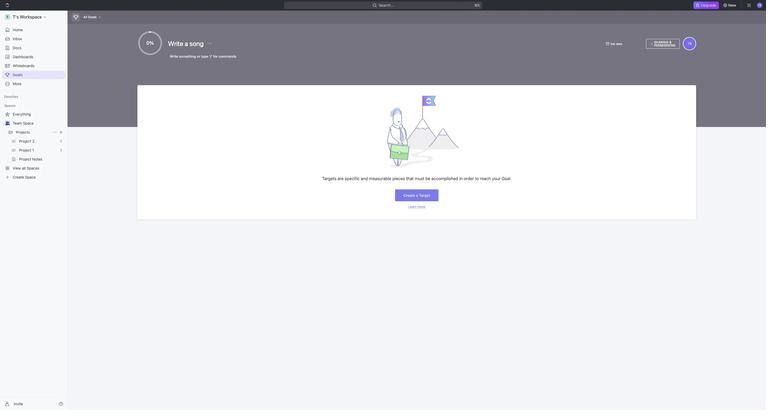 Task type: locate. For each thing, give the bounding box(es) containing it.
view all spaces link
[[2, 164, 64, 173]]

dashboards
[[13, 55, 33, 59]]

space down everything link
[[23, 121, 34, 126]]

be
[[425, 176, 430, 181]]

date
[[616, 42, 622, 45]]

project 2 link
[[19, 137, 58, 146]]

project 2
[[19, 139, 34, 144]]

project
[[19, 139, 31, 144], [19, 148, 31, 153], [19, 157, 31, 162]]

1 vertical spatial spaces
[[27, 166, 39, 171]]

2 vertical spatial project
[[19, 157, 31, 162]]

project for project 1
[[19, 148, 31, 153]]

reach
[[480, 176, 491, 181]]

3 up project notes link
[[60, 148, 62, 152]]

all
[[22, 166, 26, 171]]

space for create space
[[25, 175, 36, 180]]

must
[[415, 176, 424, 181]]

set date
[[611, 42, 622, 45]]

project up view all spaces
[[19, 157, 31, 162]]

1 3 from the top
[[60, 139, 62, 143]]

team space
[[13, 121, 34, 126]]

pieces
[[392, 176, 405, 181]]

tree containing everything
[[2, 110, 65, 182]]

space down the view all spaces link
[[25, 175, 36, 180]]

1 horizontal spatial tb button
[[755, 1, 764, 10]]

new
[[728, 3, 736, 7]]

set date button
[[603, 40, 643, 47]]

0 vertical spatial project
[[19, 139, 31, 144]]

t's workspace, , element
[[5, 14, 10, 20]]

1 horizontal spatial spaces
[[27, 166, 39, 171]]

0 vertical spatial space
[[23, 121, 34, 126]]

1 vertical spatial project
[[19, 148, 31, 153]]

spaces
[[4, 104, 15, 108], [27, 166, 39, 171]]

goals
[[13, 73, 23, 77]]

0 vertical spatial 3
[[60, 139, 62, 143]]

3
[[60, 139, 62, 143], [60, 148, 62, 152]]

2 3 from the top
[[60, 148, 62, 152]]

1 vertical spatial tb button
[[683, 37, 696, 50]]

project left 2
[[19, 139, 31, 144]]

1 vertical spatial 3
[[60, 148, 62, 152]]

sharing & permissions
[[654, 40, 676, 47]]

1 project from the top
[[19, 139, 31, 144]]

1 vertical spatial tb
[[688, 42, 692, 46]]

team space link
[[13, 119, 64, 128]]

tree
[[2, 110, 65, 182]]

spaces up create space link
[[27, 166, 39, 171]]

0 horizontal spatial tb
[[688, 42, 692, 46]]

0 vertical spatial spaces
[[4, 104, 15, 108]]

upgrade
[[701, 3, 716, 7]]

targets are specific and measurable pieces that must be accomplished in order to reach your goal.
[[322, 176, 511, 181]]

project inside "link"
[[19, 139, 31, 144]]

spaces down favorites button
[[4, 104, 15, 108]]

tb button
[[755, 1, 764, 10], [683, 37, 696, 50]]

learn
[[408, 205, 417, 209]]

create a target
[[403, 193, 430, 198]]

1 horizontal spatial tb
[[758, 4, 761, 7]]

upgrade link
[[694, 2, 719, 9]]

3 right project 2 "link"
[[60, 139, 62, 143]]

home
[[13, 28, 23, 32]]

2 project from the top
[[19, 148, 31, 153]]

measurable
[[369, 176, 391, 181]]

goal.
[[502, 176, 511, 181]]

learn more
[[408, 205, 425, 209]]

3 project from the top
[[19, 157, 31, 162]]

projects
[[16, 130, 30, 135]]

order
[[464, 176, 474, 181]]

t
[[6, 15, 8, 19]]

view all spaces
[[13, 166, 39, 171]]

user group image
[[5, 122, 9, 125]]

whiteboards link
[[2, 62, 65, 70]]

that
[[406, 176, 414, 181]]

1 vertical spatial space
[[25, 175, 36, 180]]

more button
[[2, 80, 65, 88]]

tree inside sidebar navigation
[[2, 110, 65, 182]]

new button
[[721, 1, 739, 10]]

dashboards link
[[2, 53, 65, 61]]

tb
[[758, 4, 761, 7], [688, 42, 692, 46]]

project for project notes
[[19, 157, 31, 162]]

space
[[23, 121, 34, 126], [25, 175, 36, 180]]

project left 1
[[19, 148, 31, 153]]



Task type: vqa. For each thing, say whether or not it's contained in the screenshot.
1's 3
yes



Task type: describe. For each thing, give the bounding box(es) containing it.
sharing
[[654, 40, 668, 44]]

docs
[[13, 46, 21, 50]]

notes
[[32, 157, 42, 162]]

project notes
[[19, 157, 42, 162]]

your
[[492, 176, 500, 181]]

t's workspace
[[13, 15, 42, 19]]

sidebar navigation
[[0, 11, 69, 410]]

set
[[611, 42, 615, 45]]

more
[[13, 82, 21, 86]]

everything link
[[2, 110, 64, 119]]

space for team space
[[23, 121, 34, 126]]

and
[[361, 176, 368, 181]]

favorites button
[[2, 94, 20, 100]]

to
[[475, 176, 479, 181]]

projects link
[[16, 128, 50, 137]]

all goals
[[83, 15, 97, 19]]

team
[[13, 121, 22, 126]]

0 horizontal spatial tb button
[[683, 37, 696, 50]]

write
[[168, 40, 183, 47]]

are
[[338, 176, 344, 181]]

view
[[13, 166, 21, 171]]

create
[[13, 175, 24, 180]]

in
[[459, 176, 463, 181]]

create space link
[[2, 173, 64, 182]]

song
[[190, 40, 204, 47]]

home link
[[2, 26, 65, 34]]

write a song
[[168, 40, 205, 47]]

inbox
[[13, 37, 22, 41]]

project notes link
[[19, 155, 64, 164]]

inbox link
[[2, 35, 65, 43]]

docs link
[[2, 44, 65, 52]]

3 for 2
[[60, 139, 62, 143]]

permissions
[[654, 43, 676, 47]]

accomplished
[[431, 176, 458, 181]]

⌘k
[[474, 3, 480, 7]]

t's
[[13, 15, 19, 19]]

a
[[185, 40, 188, 47]]

learn more link
[[408, 205, 425, 209]]

invite
[[14, 402, 23, 406]]

project 1 link
[[19, 146, 58, 155]]

0 vertical spatial tb
[[758, 4, 761, 7]]

more
[[418, 205, 425, 209]]

all goals link
[[82, 14, 98, 21]]

whiteboards
[[13, 64, 34, 68]]

3 for 1
[[60, 148, 62, 152]]

specific
[[345, 176, 360, 181]]

everything
[[13, 112, 31, 117]]

0 vertical spatial tb button
[[755, 1, 764, 10]]

0 horizontal spatial spaces
[[4, 104, 15, 108]]

create space
[[13, 175, 36, 180]]

project for project 2
[[19, 139, 31, 144]]

&
[[669, 40, 672, 44]]

targets
[[322, 176, 336, 181]]

workspace
[[20, 15, 42, 19]]

project 1
[[19, 148, 34, 153]]

1
[[32, 148, 34, 153]]

2
[[32, 139, 34, 144]]

favorites
[[4, 95, 18, 99]]

search...
[[379, 3, 394, 7]]

goals link
[[2, 71, 65, 79]]



